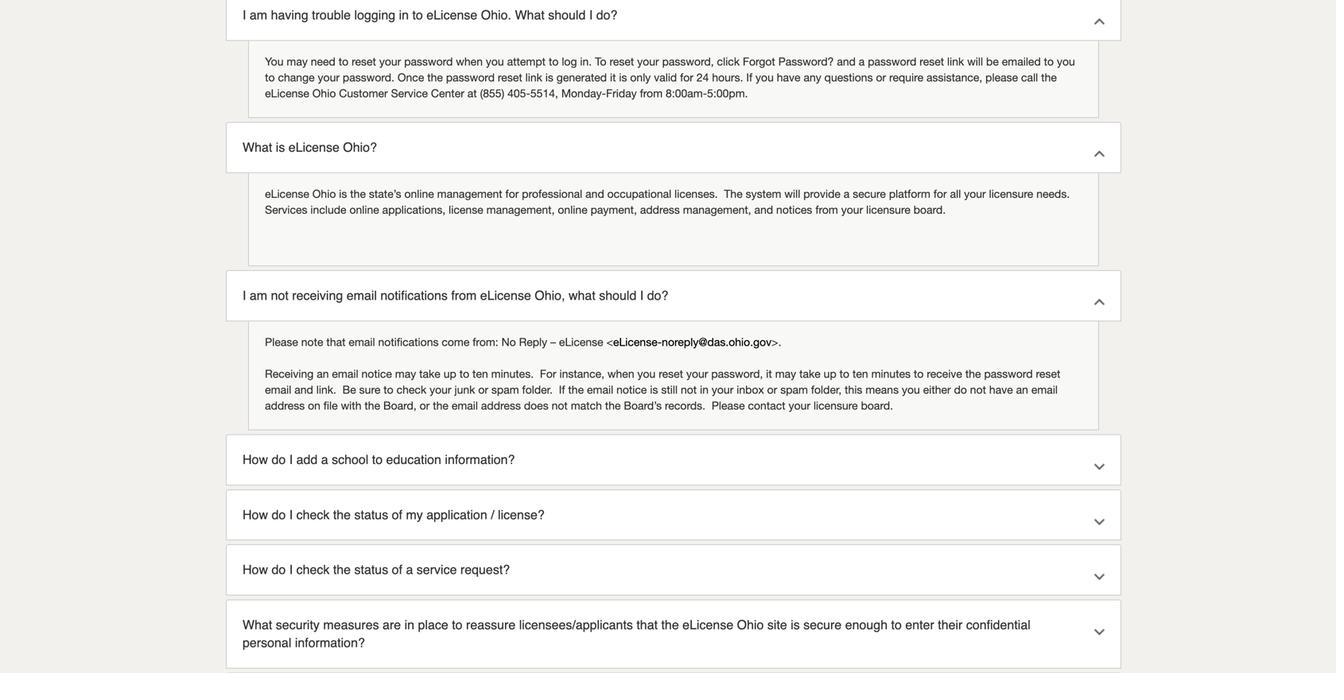 Task type: describe. For each thing, give the bounding box(es) containing it.
trouble
[[312, 8, 351, 22]]

board. inside receiving an email notice may take up to ten minutes.  for instance, when you reset your password, it may take up to ten minutes to receive the password reset email and link.  be sure to check your junk or spam folder.  if the email notice is still not in your inbox or spam folder, this means you either do not have an email address on file with the board, or the email address does not match the board's records.  please contact your licensure board.
[[861, 399, 893, 412]]

do for how do i check the status of a service request?
[[272, 563, 286, 578]]

for
[[540, 367, 557, 381]]

elicense left ohio.
[[427, 8, 478, 22]]

should for what
[[599, 288, 637, 303]]

come
[[442, 336, 470, 349]]

assistance,
[[927, 71, 983, 84]]

friday
[[606, 87, 637, 100]]

application
[[427, 508, 487, 522]]

2 horizontal spatial online
[[558, 203, 588, 216]]

no
[[502, 336, 516, 349]]

0 horizontal spatial notice
[[362, 367, 392, 381]]

and inside receiving an email notice may take up to ten minutes.  for instance, when you reset your password, it may take up to ten minutes to receive the password reset email and link.  be sure to check your junk or spam folder.  if the email notice is still not in your inbox or spam folder, this means you either do not have an email address on file with the board, or the email address does not match the board's records.  please contact your licensure board.
[[295, 383, 313, 396]]

you down minutes
[[902, 383, 920, 396]]

to right the sure
[[384, 383, 394, 396]]

ohio.
[[481, 8, 511, 22]]

noreply@das.ohio.gov
[[662, 336, 772, 349]]

please note that email notifications come from: no reply – elicense < elicense-noreply@das.ohio.gov >.
[[265, 336, 785, 349]]

at
[[468, 87, 477, 100]]

password, inside receiving an email notice may take up to ten minutes.  for instance, when you reset your password, it may take up to ten minutes to receive the password reset email and link.  be sure to check your junk or spam folder.  if the email notice is still not in your inbox or spam folder, this means you either do not have an email address on file with the board, or the email address does not match the board's records.  please contact your licensure board.
[[711, 367, 763, 381]]

licensure inside receiving an email notice may take up to ten minutes.  for instance, when you reset your password, it may take up to ten minutes to receive the password reset email and link.  be sure to check your junk or spam folder.  if the email notice is still not in your inbox or spam folder, this means you either do not have an email address on file with the board, or the email address does not match the board's records.  please contact your licensure board.
[[814, 399, 858, 412]]

contact
[[748, 399, 786, 412]]

occupational
[[607, 187, 672, 200]]

0 vertical spatial that
[[326, 336, 346, 349]]

log
[[562, 55, 577, 68]]

sure
[[359, 383, 381, 396]]

information? inside what security measures are in place to reassure licensees/applicants that the elicense ohio site is secure enough to enter their confidential personal information?
[[295, 636, 365, 651]]

you
[[265, 55, 284, 68]]

generated
[[557, 71, 607, 84]]

change
[[278, 71, 315, 84]]

and up payment,
[[586, 187, 604, 200]]

do? for i am having trouble logging in to elicense ohio. what should i do?
[[596, 8, 618, 22]]

on
[[308, 399, 321, 412]]

what for what security measures are in place to reassure licensees/applicants that the elicense ohio site is secure enough to enter their confidential personal information?
[[243, 618, 272, 633]]

2 spam from the left
[[781, 383, 808, 396]]

am for having
[[250, 8, 267, 22]]

to
[[595, 55, 607, 68]]

24
[[697, 71, 709, 84]]

junk
[[455, 383, 475, 396]]

once
[[398, 71, 424, 84]]

when inside receiving an email notice may take up to ten minutes.  for instance, when you reset your password, it may take up to ten minutes to receive the password reset email and link.  be sure to check your junk or spam folder.  if the email notice is still not in your inbox or spam folder, this means you either do not have an email address on file with the board, or the email address does not match the board's records.  please contact your licensure board.
[[608, 367, 634, 381]]

to up this
[[840, 367, 850, 381]]

what security measures are in place to reassure licensees/applicants that the elicense ohio site is secure enough to enter their confidential personal information?
[[243, 618, 1031, 651]]

notices
[[776, 203, 813, 216]]

education
[[386, 453, 441, 467]]

for inside you may need to reset your password when you attempt to log in. to reset your password, click forgot password? and a password reset link will be emailed to you to change your password. once the password reset link is generated it is only valid for 24 hours. if you have any questions or require assistance, please call the elicense ohio customer service center at (855) 405-5514, monday-friday from 8:00am-5:00pm
[[680, 71, 694, 84]]

to right logging
[[412, 8, 423, 22]]

1 ten from the left
[[473, 367, 488, 381]]

if inside receiving an email notice may take up to ten minutes.  for instance, when you reset your password, it may take up to ten minutes to receive the password reset email and link.  be sure to check your junk or spam folder.  if the email notice is still not in your inbox or spam folder, this means you either do not have an email address on file with the board, or the email address does not match the board's records.  please contact your licensure board.
[[559, 383, 565, 396]]

in inside receiving an email notice may take up to ten minutes.  for instance, when you reset your password, it may take up to ten minutes to receive the password reset email and link.  be sure to check your junk or spam folder.  if the email notice is still not in your inbox or spam folder, this means you either do not have an email address on file with the board, or the email address does not match the board's records.  please contact your licensure board.
[[700, 383, 709, 396]]

only
[[630, 71, 651, 84]]

click
[[717, 55, 740, 68]]

site
[[768, 618, 787, 633]]

the inside what security measures are in place to reassure licensees/applicants that the elicense ohio site is secure enough to enter their confidential personal information?
[[661, 618, 679, 633]]

please inside receiving an email notice may take up to ten minutes.  for instance, when you reset your password, it may take up to ten minutes to receive the password reset email and link.  be sure to check your junk or spam folder.  if the email notice is still not in your inbox or spam folder, this means you either do not have an email address on file with the board, or the email address does not match the board's records.  please contact your licensure board.
[[712, 399, 745, 412]]

to up junk
[[460, 367, 469, 381]]

do? for i am not receiving email notifications from elicense ohio, what should i do?
[[647, 288, 669, 303]]

your right all
[[964, 187, 986, 200]]

have inside you may need to reset your password when you attempt to log in. to reset your password, click forgot password? and a password reset link will be emailed to you to change your password. once the password reset link is generated it is only valid for 24 hours. if you have any questions or require assistance, please call the elicense ohio customer service center at (855) 405-5514, monday-friday from 8:00am-5:00pm
[[777, 71, 801, 84]]

with
[[341, 399, 362, 412]]

your left junk
[[430, 383, 452, 396]]

add
[[296, 453, 318, 467]]

still
[[661, 383, 678, 396]]

what
[[569, 288, 596, 303]]

license
[[449, 203, 483, 216]]

0 horizontal spatial please
[[265, 336, 298, 349]]

system
[[746, 187, 782, 200]]

check for my
[[296, 508, 330, 522]]

valid
[[654, 71, 677, 84]]

not left receiving
[[271, 288, 289, 303]]

0 vertical spatial what
[[515, 8, 545, 22]]

attempt
[[507, 55, 546, 68]]

2 take from the left
[[800, 367, 821, 381]]

405-
[[508, 87, 531, 100]]

ohio,
[[535, 288, 565, 303]]

password, inside you may need to reset your password when you attempt to log in. to reset your password, click forgot password? and a password reset link will be emailed to you to change your password. once the password reset link is generated it is only valid for 24 hours. if you have any questions or require assistance, please call the elicense ohio customer service center at (855) 405-5514, monday-friday from 8:00am-5:00pm
[[662, 55, 714, 68]]

do for how do i check the status of my application / license?
[[272, 508, 286, 522]]

2 horizontal spatial for
[[934, 187, 947, 200]]

and down "system"
[[755, 203, 773, 216]]

1 up from the left
[[444, 367, 456, 381]]

your up once
[[379, 55, 401, 68]]

that inside what security measures are in place to reassure licensees/applicants that the elicense ohio site is secure enough to enter their confidential personal information?
[[637, 618, 658, 633]]

forgot
[[743, 55, 775, 68]]

your up only
[[637, 55, 659, 68]]

0 horizontal spatial for
[[506, 187, 519, 200]]

a left "service"
[[406, 563, 413, 578]]

how for how do i add a school to education information?
[[243, 453, 268, 467]]

(855)
[[480, 87, 505, 100]]

payment,
[[591, 203, 637, 216]]

file
[[324, 399, 338, 412]]

what is elicense ohio?
[[243, 140, 377, 155]]

what for what is elicense ohio?
[[243, 140, 272, 155]]

is up services
[[276, 140, 285, 155]]

reassure
[[466, 618, 516, 633]]

5:00pm
[[707, 87, 745, 100]]

your left inbox
[[712, 383, 734, 396]]

0 vertical spatial in
[[399, 8, 409, 22]]

inbox
[[737, 383, 764, 396]]

management
[[437, 187, 502, 200]]

1 horizontal spatial an
[[1016, 383, 1029, 396]]

customer
[[339, 87, 388, 100]]

0 horizontal spatial from
[[451, 288, 477, 303]]

how do i check the status of a service request?
[[243, 563, 510, 578]]

address inside elicense ohio is the state's online management for professional and occupational licenses.  the system will provide a secure platform for all your licensure needs. services include online applications, license management, online payment, address management, and notices from your licensure board.
[[640, 203, 680, 216]]

instance,
[[560, 367, 605, 381]]

is inside elicense ohio is the state's online management for professional and occupational licenses.  the system will provide a secure platform for all your licensure needs. services include online applications, license management, online payment, address management, and notices from your licensure board.
[[339, 187, 347, 200]]

enter
[[906, 618, 935, 633]]

elicense inside you may need to reset your password when you attempt to log in. to reset your password, click forgot password? and a password reset link will be emailed to you to change your password. once the password reset link is generated it is only valid for 24 hours. if you have any questions or require assistance, please call the elicense ohio customer service center at (855) 405-5514, monday-friday from 8:00am-5:00pm
[[265, 87, 309, 100]]

applications,
[[382, 203, 446, 216]]

you up the board's
[[638, 367, 656, 381]]

1 horizontal spatial may
[[395, 367, 416, 381]]

any
[[804, 71, 822, 84]]

elicense inside elicense ohio is the state's online management for professional and occupational licenses.  the system will provide a secure platform for all your licensure needs. services include online applications, license management, online payment, address management, and notices from your licensure board.
[[265, 187, 309, 200]]

your down need
[[318, 71, 340, 84]]

personal
[[243, 636, 291, 651]]

password.
[[343, 71, 395, 84]]

having
[[271, 8, 308, 22]]

board,
[[383, 399, 417, 412]]

2 horizontal spatial may
[[775, 367, 796, 381]]

their
[[938, 618, 963, 633]]

from inside you may need to reset your password when you attempt to log in. to reset your password, click forgot password? and a password reset link will be emailed to you to change your password. once the password reset link is generated it is only valid for 24 hours. if you have any questions or require assistance, please call the elicense ohio customer service center at (855) 405-5514, monday-friday from 8:00am-5:00pm
[[640, 87, 663, 100]]

place
[[418, 618, 448, 633]]

needs.
[[1037, 187, 1070, 200]]

password inside receiving an email notice may take up to ten minutes.  for instance, when you reset your password, it may take up to ten minutes to receive the password reset email and link.  be sure to check your junk or spam folder.  if the email notice is still not in your inbox or spam folder, this means you either do not have an email address on file with the board, or the email address does not match the board's records.  please contact your licensure board.
[[984, 367, 1033, 381]]

1 horizontal spatial licensure
[[866, 203, 911, 216]]

2 up from the left
[[824, 367, 837, 381]]

state's
[[369, 187, 401, 200]]

password?
[[779, 55, 834, 68]]

logging
[[354, 8, 395, 22]]

2 horizontal spatial licensure
[[989, 187, 1034, 200]]

be
[[986, 55, 999, 68]]

license?
[[498, 508, 545, 522]]

include
[[311, 203, 346, 216]]

platform
[[889, 187, 931, 200]]

to down you
[[265, 71, 275, 84]]

your right contact
[[789, 399, 811, 412]]

emailed
[[1002, 55, 1041, 68]]

my
[[406, 508, 423, 522]]

center
[[431, 87, 464, 100]]

elicense left ohio?
[[289, 140, 340, 155]]

licensees/applicants
[[519, 618, 633, 633]]

receiving an email notice may take up to ten minutes.  for instance, when you reset your password, it may take up to ten minutes to receive the password reset email and link.  be sure to check your junk or spam folder.  if the email notice is still not in your inbox or spam folder, this means you either do not have an email address on file with the board, or the email address does not match the board's records.  please contact your licensure board.
[[265, 367, 1061, 412]]

ohio inside elicense ohio is the state's online management for professional and occupational licenses.  the system will provide a secure platform for all your licensure needs. services include online applications, license management, online payment, address management, and notices from your licensure board.
[[312, 187, 336, 200]]

or right board,
[[420, 399, 430, 412]]

ohio inside what security measures are in place to reassure licensees/applicants that the elicense ohio site is secure enough to enter their confidential personal information?
[[737, 618, 764, 633]]

how do i add a school to education information?
[[243, 453, 515, 467]]

or right junk
[[478, 383, 488, 396]]

receiving
[[265, 367, 314, 381]]



Task type: vqa. For each thing, say whether or not it's contained in the screenshot.
"from" in the 'you may need to reset your password when you attempt to log in. to reset your password, click forgot password? and a password reset link will be emailed to you to change your password. once the password reset link is generated it is only valid for 24 hours. if you have any questions or require assistance, please call the elicense ohio customer service center at (855) 405-5514, monday-friday from 8:00am-5:00pm'
yes



Task type: locate. For each thing, give the bounding box(es) containing it.
management, down 'the'
[[683, 203, 751, 216]]

1 horizontal spatial notice
[[617, 383, 647, 396]]

1 vertical spatial status
[[354, 563, 388, 578]]

a inside elicense ohio is the state's online management for professional and occupational licenses.  the system will provide a secure platform for all your licensure needs. services include online applications, license management, online payment, address management, and notices from your licensure board.
[[844, 187, 850, 200]]

1 horizontal spatial that
[[637, 618, 658, 633]]

1 vertical spatial when
[[608, 367, 634, 381]]

not right 'still'
[[681, 383, 697, 396]]

is up 5514,
[[546, 71, 554, 84]]

1 vertical spatial an
[[1016, 383, 1029, 396]]

0 vertical spatial of
[[392, 508, 403, 522]]

does
[[524, 399, 549, 412]]

be
[[343, 383, 356, 396]]

email
[[347, 288, 377, 303], [349, 336, 375, 349], [332, 367, 358, 381], [265, 383, 291, 396], [587, 383, 613, 396], [1032, 383, 1058, 396], [452, 399, 478, 412]]

note
[[301, 336, 323, 349]]

1 horizontal spatial online
[[404, 187, 434, 200]]

a
[[859, 55, 865, 68], [844, 187, 850, 200], [321, 453, 328, 467], [406, 563, 413, 578]]

please down inbox
[[712, 399, 745, 412]]

confidential
[[966, 618, 1031, 633]]

0 horizontal spatial link
[[526, 71, 542, 84]]

may inside you may need to reset your password when you attempt to log in. to reset your password, click forgot password? and a password reset link will be emailed to you to change your password. once the password reset link is generated it is only valid for 24 hours. if you have any questions or require assistance, please call the elicense ohio customer service center at (855) 405-5514, monday-friday from 8:00am-5:00pm
[[287, 55, 308, 68]]

1 horizontal spatial take
[[800, 367, 821, 381]]

is left 'still'
[[650, 383, 658, 396]]

0 vertical spatial how
[[243, 453, 268, 467]]

secure left the enough
[[804, 618, 842, 633]]

2 of from the top
[[392, 563, 403, 578]]

0 vertical spatial check
[[397, 383, 427, 396]]

or left require
[[876, 71, 886, 84]]

1 horizontal spatial if
[[746, 71, 753, 84]]

elicense ohio is the state's online management for professional and occupational licenses.  the system will provide a secure platform for all your licensure needs. services include online applications, license management, online payment, address management, and notices from your licensure board.
[[265, 187, 1073, 216]]

0 horizontal spatial address
[[265, 399, 305, 412]]

password up once
[[404, 55, 453, 68]]

1 vertical spatial notifications
[[378, 336, 439, 349]]

of for a
[[392, 563, 403, 578]]

of for my
[[392, 508, 403, 522]]

folder,
[[811, 383, 842, 396]]

0 horizontal spatial take
[[419, 367, 441, 381]]

–
[[550, 336, 556, 349]]

to up either in the right of the page
[[914, 367, 924, 381]]

1 vertical spatial what
[[243, 140, 272, 155]]

reply
[[519, 336, 547, 349]]

from up come
[[451, 288, 477, 303]]

and up questions
[[837, 55, 856, 68]]

1 horizontal spatial management,
[[683, 203, 751, 216]]

please
[[265, 336, 298, 349], [712, 399, 745, 412]]

1 horizontal spatial when
[[608, 367, 634, 381]]

1 vertical spatial it
[[766, 367, 772, 381]]

will up notices
[[785, 187, 801, 200]]

0 vertical spatial link
[[947, 55, 964, 68]]

security
[[276, 618, 320, 633]]

1 vertical spatial how
[[243, 508, 268, 522]]

0 horizontal spatial when
[[456, 55, 483, 68]]

may up board,
[[395, 367, 416, 381]]

1 management, from the left
[[487, 203, 555, 216]]

1 vertical spatial secure
[[804, 618, 842, 633]]

it up contact
[[766, 367, 772, 381]]

have inside receiving an email notice may take up to ten minutes.  for instance, when you reset your password, it may take up to ten minutes to receive the password reset email and link.  be sure to check your junk or spam folder.  if the email notice is still not in your inbox or spam folder, this means you either do not have an email address on file with the board, or the email address does not match the board's records.  please contact your licensure board.
[[990, 383, 1013, 396]]

password
[[404, 55, 453, 68], [868, 55, 917, 68], [446, 71, 495, 84], [984, 367, 1033, 381]]

1 horizontal spatial ten
[[853, 367, 868, 381]]

1 vertical spatial in
[[700, 383, 709, 396]]

online down professional
[[558, 203, 588, 216]]

check inside receiving an email notice may take up to ten minutes.  for instance, when you reset your password, it may take up to ten minutes to receive the password reset email and link.  be sure to check your junk or spam folder.  if the email notice is still not in your inbox or spam folder, this means you either do not have an email address on file with the board, or the email address does not match the board's records.  please contact your licensure board.
[[397, 383, 427, 396]]

for up 8:00am-
[[680, 71, 694, 84]]

what inside what security measures are in place to reassure licensees/applicants that the elicense ohio site is secure enough to enter their confidential personal information?
[[243, 618, 272, 633]]

1 am from the top
[[250, 8, 267, 22]]

1 vertical spatial that
[[637, 618, 658, 633]]

1 vertical spatial of
[[392, 563, 403, 578]]

professional
[[522, 187, 582, 200]]

1 horizontal spatial information?
[[445, 453, 515, 467]]

0 vertical spatial when
[[456, 55, 483, 68]]

is inside receiving an email notice may take up to ten minutes.  for instance, when you reset your password, it may take up to ten minutes to receive the password reset email and link.  be sure to check your junk or spam folder.  if the email notice is still not in your inbox or spam folder, this means you either do not have an email address on file with the board, or the email address does not match the board's records.  please contact your licensure board.
[[650, 383, 658, 396]]

1 vertical spatial licensure
[[866, 203, 911, 216]]

a right add
[[321, 453, 328, 467]]

.
[[745, 87, 748, 100]]

0 horizontal spatial if
[[559, 383, 565, 396]]

have
[[777, 71, 801, 84], [990, 383, 1013, 396]]

will inside you may need to reset your password when you attempt to log in. to reset your password, click forgot password? and a password reset link will be emailed to you to change your password. once the password reset link is generated it is only valid for 24 hours. if you have any questions or require assistance, please call the elicense ohio customer service center at (855) 405-5514, monday-friday from 8:00am-5:00pm
[[967, 55, 983, 68]]

call
[[1021, 71, 1038, 84]]

i am not receiving email notifications from elicense ohio, what should i do?
[[243, 288, 669, 303]]

password up at
[[446, 71, 495, 84]]

have right either in the right of the page
[[990, 383, 1013, 396]]

ohio inside you may need to reset your password when you attempt to log in. to reset your password, click forgot password? and a password reset link will be emailed to you to change your password. once the password reset link is generated it is only valid for 24 hours. if you have any questions or require assistance, please call the elicense ohio customer service center at (855) 405-5514, monday-friday from 8:00am-5:00pm
[[312, 87, 336, 100]]

notice up the sure
[[362, 367, 392, 381]]

0 vertical spatial licensure
[[989, 187, 1034, 200]]

not right does
[[552, 399, 568, 412]]

do for how do i add a school to education information?
[[272, 453, 286, 467]]

>.
[[772, 336, 782, 349]]

1 vertical spatial board.
[[861, 399, 893, 412]]

do? up elicense- on the left of the page
[[647, 288, 669, 303]]

when up at
[[456, 55, 483, 68]]

online up applications,
[[404, 187, 434, 200]]

0 horizontal spatial online
[[350, 203, 379, 216]]

1 horizontal spatial from
[[640, 87, 663, 100]]

0 vertical spatial am
[[250, 8, 267, 22]]

have down "password?"
[[777, 71, 801, 84]]

and
[[837, 55, 856, 68], [586, 187, 604, 200], [755, 203, 773, 216], [295, 383, 313, 396]]

what
[[515, 8, 545, 22], [243, 140, 272, 155], [243, 618, 272, 633]]

to right emailed
[[1044, 55, 1054, 68]]

0 vertical spatial notifications
[[381, 288, 448, 303]]

<
[[607, 336, 613, 349]]

what up services
[[243, 140, 272, 155]]

all
[[950, 187, 961, 200]]

should for what
[[548, 8, 586, 22]]

are
[[383, 618, 401, 633]]

notifications
[[381, 288, 448, 303], [378, 336, 439, 349]]

check down add
[[296, 508, 330, 522]]

check
[[397, 383, 427, 396], [296, 508, 330, 522], [296, 563, 330, 578]]

when down <
[[608, 367, 634, 381]]

password, up inbox
[[711, 367, 763, 381]]

request?
[[461, 563, 510, 578]]

questions
[[825, 71, 873, 84]]

that right licensees/applicants
[[637, 618, 658, 633]]

may up change
[[287, 55, 308, 68]]

elicense left 'site'
[[683, 618, 734, 633]]

1 how from the top
[[243, 453, 268, 467]]

to left enter
[[891, 618, 902, 633]]

1 horizontal spatial have
[[990, 383, 1013, 396]]

ohio
[[312, 87, 336, 100], [312, 187, 336, 200], [737, 618, 764, 633]]

1 horizontal spatial it
[[766, 367, 772, 381]]

1 horizontal spatial up
[[824, 367, 837, 381]]

the
[[427, 71, 443, 84], [1041, 71, 1057, 84], [350, 187, 366, 200], [966, 367, 981, 381], [568, 383, 584, 396], [365, 399, 380, 412], [433, 399, 449, 412], [605, 399, 621, 412], [333, 508, 351, 522], [333, 563, 351, 578], [661, 618, 679, 633]]

0 vertical spatial it
[[610, 71, 616, 84]]

1 spam from the left
[[492, 383, 519, 396]]

1 horizontal spatial spam
[[781, 383, 808, 396]]

elicense left ohio,
[[480, 288, 531, 303]]

elicense up services
[[265, 187, 309, 200]]

1 vertical spatial if
[[559, 383, 565, 396]]

2 vertical spatial check
[[296, 563, 330, 578]]

service
[[391, 87, 428, 100]]

information?
[[445, 453, 515, 467], [295, 636, 365, 651]]

how for how do i check the status of a service request?
[[243, 563, 268, 578]]

secure inside elicense ohio is the state's online management for professional and occupational licenses.  the system will provide a secure platform for all your licensure needs. services include online applications, license management, online payment, address management, and notices from your licensure board.
[[853, 187, 886, 200]]

0 horizontal spatial should
[[548, 8, 586, 22]]

to left the log
[[549, 55, 559, 68]]

2 ten from the left
[[853, 367, 868, 381]]

0 horizontal spatial an
[[317, 367, 329, 381]]

0 horizontal spatial have
[[777, 71, 801, 84]]

please
[[986, 71, 1018, 84]]

0 vertical spatial if
[[746, 71, 753, 84]]

1 horizontal spatial will
[[967, 55, 983, 68]]

status for my
[[354, 508, 388, 522]]

ohio up include
[[312, 187, 336, 200]]

status for a
[[354, 563, 388, 578]]

licensure down folder,
[[814, 399, 858, 412]]

secure inside what security measures are in place to reassure licensees/applicants that the elicense ohio site is secure enough to enter their confidential personal information?
[[804, 618, 842, 633]]

notice up the board's
[[617, 383, 647, 396]]

1 vertical spatial from
[[816, 203, 838, 216]]

board. down the means at the bottom right of the page
[[861, 399, 893, 412]]

hours.
[[712, 71, 743, 84]]

either
[[923, 383, 951, 396]]

board.
[[914, 203, 946, 216], [861, 399, 893, 412]]

in right are
[[405, 618, 415, 633]]

8:00am-
[[666, 87, 707, 100]]

to
[[412, 8, 423, 22], [339, 55, 349, 68], [549, 55, 559, 68], [1044, 55, 1054, 68], [265, 71, 275, 84], [460, 367, 469, 381], [840, 367, 850, 381], [914, 367, 924, 381], [384, 383, 394, 396], [372, 453, 383, 467], [452, 618, 463, 633], [891, 618, 902, 633]]

notice
[[362, 367, 392, 381], [617, 383, 647, 396]]

3 how from the top
[[243, 563, 268, 578]]

ohio left 'site'
[[737, 618, 764, 633]]

1 vertical spatial should
[[599, 288, 637, 303]]

it up friday
[[610, 71, 616, 84]]

1 horizontal spatial address
[[481, 399, 521, 412]]

need
[[311, 55, 336, 68]]

1 horizontal spatial should
[[599, 288, 637, 303]]

0 horizontal spatial up
[[444, 367, 456, 381]]

0 vertical spatial an
[[317, 367, 329, 381]]

will left be
[[967, 55, 983, 68]]

from inside elicense ohio is the state's online management for professional and occupational licenses.  the system will provide a secure platform for all your licensure needs. services include online applications, license management, online payment, address management, and notices from your licensure board.
[[816, 203, 838, 216]]

1 vertical spatial link
[[526, 71, 542, 84]]

reset
[[352, 55, 376, 68], [610, 55, 634, 68], [920, 55, 944, 68], [498, 71, 522, 84], [659, 367, 683, 381], [1036, 367, 1061, 381]]

this
[[845, 383, 863, 396]]

0 horizontal spatial spam
[[492, 383, 519, 396]]

i am having trouble logging in to elicense ohio. what should i do?
[[243, 8, 618, 22]]

it inside receiving an email notice may take up to ten minutes.  for instance, when you reset your password, it may take up to ten minutes to receive the password reset email and link.  be sure to check your junk or spam folder.  if the email notice is still not in your inbox or spam folder, this means you either do not have an email address on file with the board, or the email address does not match the board's records.  please contact your licensure board.
[[766, 367, 772, 381]]

measures
[[323, 618, 379, 633]]

0 horizontal spatial secure
[[804, 618, 842, 633]]

how do i check the status of my application / license?
[[243, 508, 545, 522]]

0 vertical spatial ohio
[[312, 87, 336, 100]]

2 horizontal spatial from
[[816, 203, 838, 216]]

online down state's
[[350, 203, 379, 216]]

will inside elicense ohio is the state's online management for professional and occupational licenses.  the system will provide a secure platform for all your licensure needs. services include online applications, license management, online payment, address management, and notices from your licensure board.
[[785, 187, 801, 200]]

notifications up come
[[381, 288, 448, 303]]

status left my
[[354, 508, 388, 522]]

and up the on
[[295, 383, 313, 396]]

should up the log
[[548, 8, 586, 22]]

check up security
[[296, 563, 330, 578]]

2 am from the top
[[250, 288, 267, 303]]

password, up 24
[[662, 55, 714, 68]]

elicense right –
[[559, 336, 604, 349]]

elicense inside what security measures are in place to reassure licensees/applicants that the elicense ohio site is secure enough to enter their confidential personal information?
[[683, 618, 734, 633]]

you right emailed
[[1057, 55, 1075, 68]]

your down elicense-noreply@das.ohio.gov link
[[686, 367, 708, 381]]

if down instance,
[[559, 383, 565, 396]]

0 vertical spatial board.
[[914, 203, 946, 216]]

in inside what security measures are in place to reassure licensees/applicants that the elicense ohio site is secure enough to enter their confidential personal information?
[[405, 618, 415, 633]]

check for a
[[296, 563, 330, 578]]

from down provide
[[816, 203, 838, 216]]

1 vertical spatial please
[[712, 399, 745, 412]]

2 status from the top
[[354, 563, 388, 578]]

0 horizontal spatial will
[[785, 187, 801, 200]]

0 vertical spatial status
[[354, 508, 388, 522]]

services
[[265, 203, 307, 216]]

is up friday
[[619, 71, 627, 84]]

2 horizontal spatial address
[[640, 203, 680, 216]]

to right "place"
[[452, 618, 463, 633]]

1 take from the left
[[419, 367, 441, 381]]

1 status from the top
[[354, 508, 388, 522]]

do inside receiving an email notice may take up to ten minutes.  for instance, when you reset your password, it may take up to ten minutes to receive the password reset email and link.  be sure to check your junk or spam folder.  if the email notice is still not in your inbox or spam folder, this means you either do not have an email address on file with the board, or the email address does not match the board's records.  please contact your licensure board.
[[954, 383, 967, 396]]

password,
[[662, 55, 714, 68], [711, 367, 763, 381]]

an
[[317, 367, 329, 381], [1016, 383, 1029, 396]]

please left note
[[265, 336, 298, 349]]

management,
[[487, 203, 555, 216], [683, 203, 751, 216]]

0 vertical spatial will
[[967, 55, 983, 68]]

should right what
[[599, 288, 637, 303]]

your
[[379, 55, 401, 68], [637, 55, 659, 68], [318, 71, 340, 84], [964, 187, 986, 200], [841, 203, 863, 216], [686, 367, 708, 381], [430, 383, 452, 396], [712, 383, 734, 396], [789, 399, 811, 412]]

address left the on
[[265, 399, 305, 412]]

ten up this
[[853, 367, 868, 381]]

to right need
[[339, 55, 349, 68]]

if
[[746, 71, 753, 84], [559, 383, 565, 396]]

in right 'still'
[[700, 383, 709, 396]]

from down only
[[640, 87, 663, 100]]

0 horizontal spatial management,
[[487, 203, 555, 216]]

the inside elicense ohio is the state's online management for professional and occupational licenses.  the system will provide a secure platform for all your licensure needs. services include online applications, license management, online payment, address management, and notices from your licensure board.
[[350, 187, 366, 200]]

or inside you may need to reset your password when you attempt to log in. to reset your password, click forgot password? and a password reset link will be emailed to you to change your password. once the password reset link is generated it is only valid for 24 hours. if you have any questions or require assistance, please call the elicense ohio customer service center at (855) 405-5514, monday-friday from 8:00am-5:00pm
[[876, 71, 886, 84]]

1 horizontal spatial do?
[[647, 288, 669, 303]]

match
[[571, 399, 602, 412]]

0 horizontal spatial that
[[326, 336, 346, 349]]

a inside you may need to reset your password when you attempt to log in. to reset your password, click forgot password? and a password reset link will be emailed to you to change your password. once the password reset link is generated it is only valid for 24 hours. if you have any questions or require assistance, please call the elicense ohio customer service center at (855) 405-5514, monday-friday from 8:00am-5:00pm
[[859, 55, 865, 68]]

ohio?
[[343, 140, 377, 155]]

2 vertical spatial from
[[451, 288, 477, 303]]

not right either in the right of the page
[[970, 383, 986, 396]]

0 vertical spatial should
[[548, 8, 586, 22]]

how for how do i check the status of my application / license?
[[243, 508, 268, 522]]

2 vertical spatial what
[[243, 618, 272, 633]]

link down attempt
[[526, 71, 542, 84]]

service
[[417, 563, 457, 578]]

what right ohio.
[[515, 8, 545, 22]]

password up require
[[868, 55, 917, 68]]

information? down measures
[[295, 636, 365, 651]]

spam up contact
[[781, 383, 808, 396]]

0 vertical spatial have
[[777, 71, 801, 84]]

1 vertical spatial information?
[[295, 636, 365, 651]]

from:
[[473, 336, 499, 349]]

0 vertical spatial information?
[[445, 453, 515, 467]]

minutes
[[872, 367, 911, 381]]

1 vertical spatial will
[[785, 187, 801, 200]]

school
[[332, 453, 369, 467]]

0 horizontal spatial it
[[610, 71, 616, 84]]

1 horizontal spatial for
[[680, 71, 694, 84]]

receiving
[[292, 288, 343, 303]]

require
[[889, 71, 924, 84]]

status
[[354, 508, 388, 522], [354, 563, 388, 578]]

board's
[[624, 399, 662, 412]]

you left attempt
[[486, 55, 504, 68]]

you down 'forgot'
[[756, 71, 774, 84]]

am left receiving
[[250, 288, 267, 303]]

0 vertical spatial do?
[[596, 8, 618, 22]]

notifications left come
[[378, 336, 439, 349]]

online
[[404, 187, 434, 200], [350, 203, 379, 216], [558, 203, 588, 216]]

of
[[392, 508, 403, 522], [392, 563, 403, 578]]

/
[[491, 508, 494, 522]]

to right 'school'
[[372, 453, 383, 467]]

am for not
[[250, 288, 267, 303]]

when inside you may need to reset your password when you attempt to log in. to reset your password, click forgot password? and a password reset link will be emailed to you to change your password. once the password reset link is generated it is only valid for 24 hours. if you have any questions or require assistance, please call the elicense ohio customer service center at (855) 405-5514, monday-friday from 8:00am-5:00pm
[[456, 55, 483, 68]]

is inside what security measures are in place to reassure licensees/applicants that the elicense ohio site is secure enough to enter their confidential personal information?
[[791, 618, 800, 633]]

board. down platform
[[914, 203, 946, 216]]

receive
[[927, 367, 963, 381]]

1 vertical spatial have
[[990, 383, 1013, 396]]

am left having
[[250, 8, 267, 22]]

or up contact
[[767, 383, 777, 396]]

it inside you may need to reset your password when you attempt to log in. to reset your password, click forgot password? and a password reset link will be emailed to you to change your password. once the password reset link is generated it is only valid for 24 hours. if you have any questions or require assistance, please call the elicense ohio customer service center at (855) 405-5514, monday-friday from 8:00am-5:00pm
[[610, 71, 616, 84]]

2 how from the top
[[243, 508, 268, 522]]

0 vertical spatial password,
[[662, 55, 714, 68]]

1 vertical spatial notice
[[617, 383, 647, 396]]

your right notices
[[841, 203, 863, 216]]

0 horizontal spatial board.
[[861, 399, 893, 412]]

1 vertical spatial am
[[250, 288, 267, 303]]

0 horizontal spatial do?
[[596, 8, 618, 22]]

for left all
[[934, 187, 947, 200]]

a right provide
[[844, 187, 850, 200]]

0 vertical spatial secure
[[853, 187, 886, 200]]

1 horizontal spatial board.
[[914, 203, 946, 216]]

of left "service"
[[392, 563, 403, 578]]

in
[[399, 8, 409, 22], [700, 383, 709, 396], [405, 618, 415, 633]]

do?
[[596, 8, 618, 22], [647, 288, 669, 303]]

2 management, from the left
[[683, 203, 751, 216]]

0 horizontal spatial ten
[[473, 367, 488, 381]]

if inside you may need to reset your password when you attempt to log in. to reset your password, click forgot password? and a password reset link will be emailed to you to change your password. once the password reset link is generated it is only valid for 24 hours. if you have any questions or require assistance, please call the elicense ohio customer service center at (855) 405-5514, monday-friday from 8:00am-5:00pm
[[746, 71, 753, 84]]

is up include
[[339, 187, 347, 200]]

elicense down change
[[265, 87, 309, 100]]

and inside you may need to reset your password when you attempt to log in. to reset your password, click forgot password? and a password reset link will be emailed to you to change your password. once the password reset link is generated it is only valid for 24 hours. if you have any questions or require assistance, please call the elicense ohio customer service center at (855) 405-5514, monday-friday from 8:00am-5:00pm
[[837, 55, 856, 68]]

licensure down platform
[[866, 203, 911, 216]]

ten
[[473, 367, 488, 381], [853, 367, 868, 381]]

elicense-
[[613, 336, 662, 349]]

spam right junk
[[492, 383, 519, 396]]

up
[[444, 367, 456, 381], [824, 367, 837, 381]]

2 vertical spatial in
[[405, 618, 415, 633]]

1 of from the top
[[392, 508, 403, 522]]

0 horizontal spatial may
[[287, 55, 308, 68]]

board. inside elicense ohio is the state's online management for professional and occupational licenses.  the system will provide a secure platform for all your licensure needs. services include online applications, license management, online payment, address management, and notices from your licensure board.
[[914, 203, 946, 216]]

2 vertical spatial licensure
[[814, 399, 858, 412]]

link up assistance,
[[947, 55, 964, 68]]

address
[[640, 203, 680, 216], [265, 399, 305, 412], [481, 399, 521, 412]]

for left professional
[[506, 187, 519, 200]]



